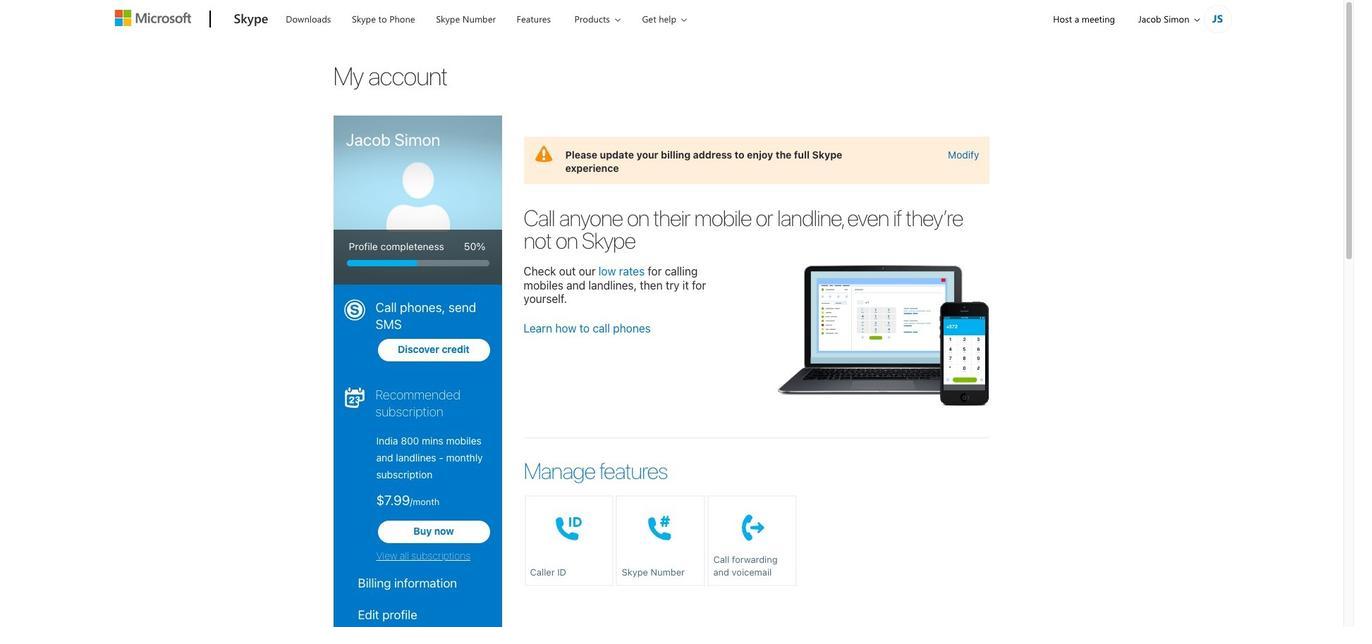 Task type: locate. For each thing, give the bounding box(es) containing it.
main content
[[503, 184, 1011, 628]]

alert
[[524, 116, 989, 184]]

section
[[333, 116, 503, 628]]

microsoft image
[[115, 10, 191, 26]]



Task type: vqa. For each thing, say whether or not it's contained in the screenshot.
FOR within the With Skype number you pay a flat fee for unlimited incoming calls. You can choose a billing period (1, 3, or 12-months) that suits you best.
no



